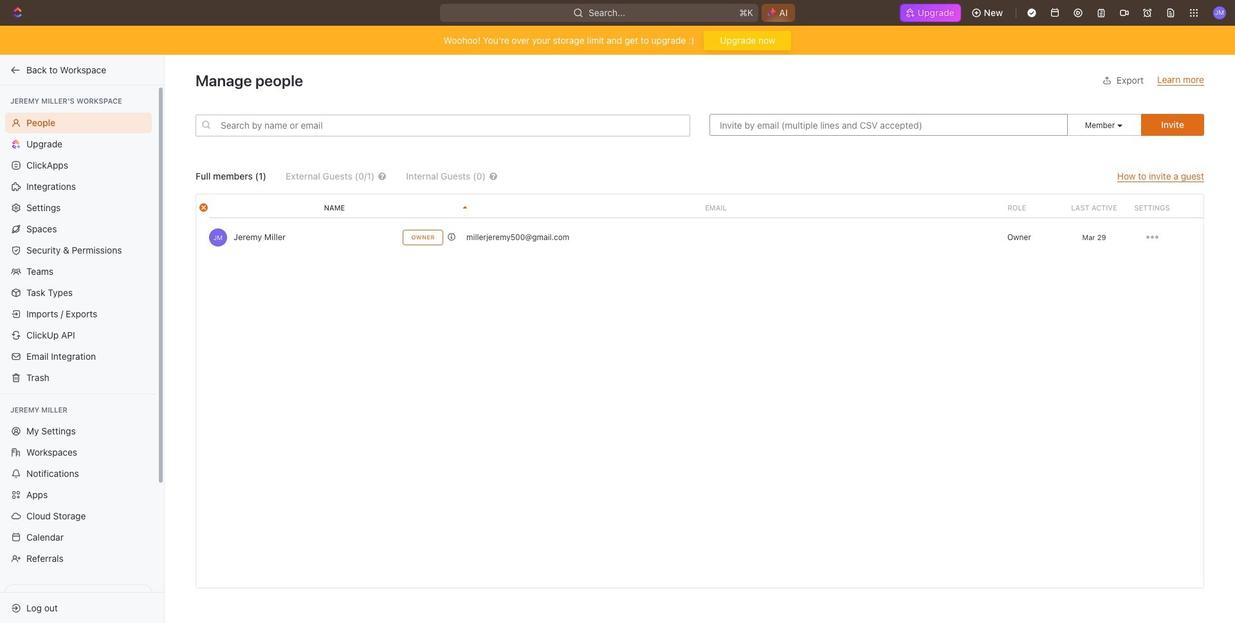 Task type: locate. For each thing, give the bounding box(es) containing it.
Search by name or email text field
[[196, 114, 691, 136]]



Task type: vqa. For each thing, say whether or not it's contained in the screenshot.
the Search by name or email text field
yes



Task type: describe. For each thing, give the bounding box(es) containing it.
Invite by email (multiple lines and CSV accepted) text field
[[710, 114, 1068, 136]]



